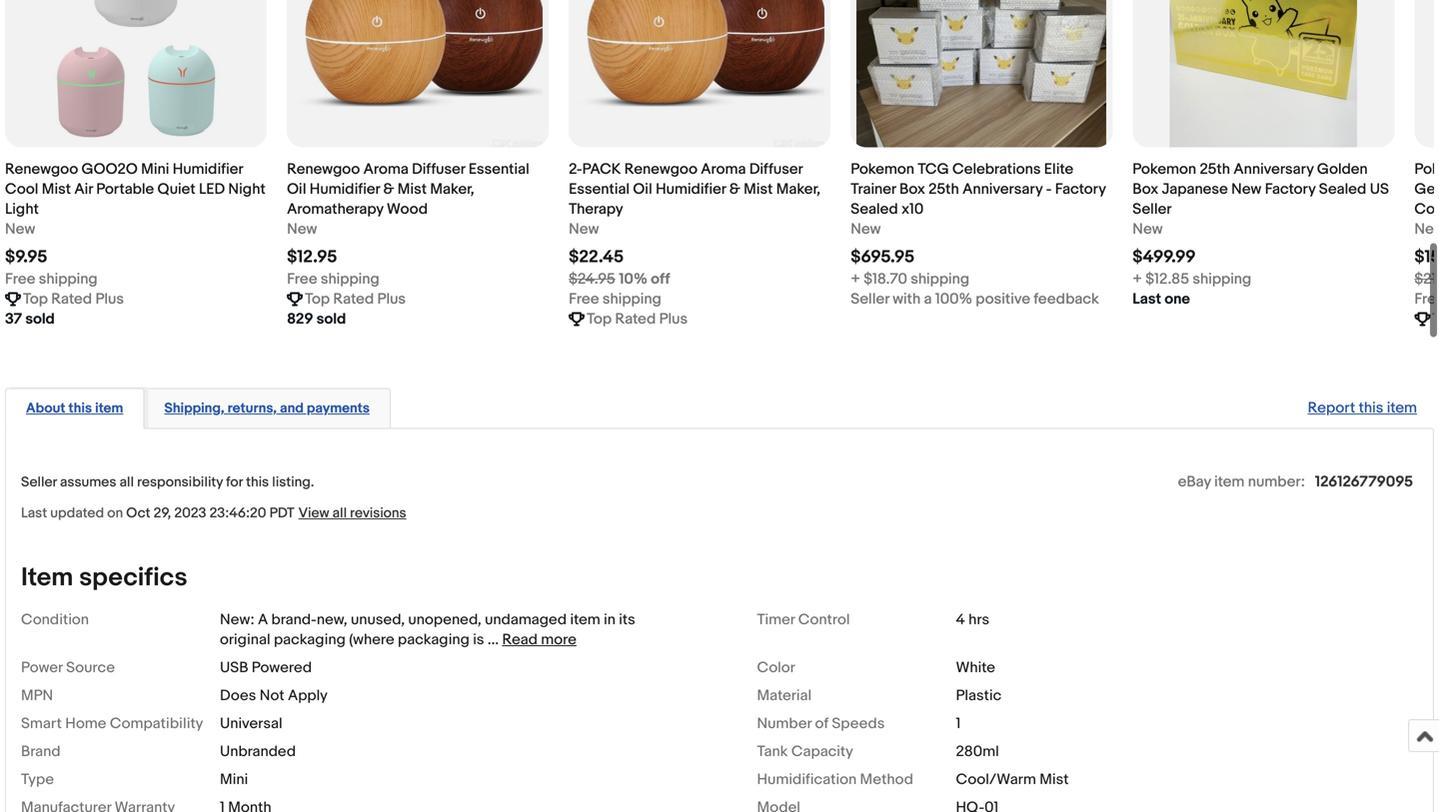 Task type: vqa. For each thing, say whether or not it's contained in the screenshot.


Task type: describe. For each thing, give the bounding box(es) containing it.
essential inside 2-pack renewgoo aroma diffuser essential oil humidifier & mist maker, therapy new $22.45 $24.95 10% off free shipping
[[569, 180, 630, 198]]

23:46:20
[[209, 505, 266, 522]]

shipping inside renewgoo aroma diffuser essential oil humidifier & mist maker, aromatherapy wood new $12.95 free shipping
[[321, 270, 380, 288]]

usb
[[220, 659, 248, 677]]

new,
[[317, 611, 347, 629]]

$219
[[1415, 270, 1439, 288]]

ebay
[[1178, 473, 1211, 491]]

oct
[[126, 505, 150, 522]]

shipping inside pokemon tcg celebrations elite trainer box 25th anniversary - factory sealed x10 new $695.95 + $18.70 shipping seller with a 100% positive feedback
[[911, 270, 970, 288]]

smart
[[21, 715, 62, 733]]

renewgoo for new
[[5, 160, 78, 178]]

+ inside the pokemon 25th anniversary golden box japanese new factory sealed us seller new $499.99 + $12.85 shipping last one
[[1133, 270, 1143, 288]]

material
[[757, 687, 812, 705]]

item right ebay
[[1215, 473, 1245, 491]]

about
[[26, 400, 65, 417]]

payments
[[307, 400, 370, 417]]

light
[[5, 200, 39, 218]]

2 horizontal spatial top rated plus
[[587, 310, 688, 328]]

report this item
[[1308, 399, 1417, 417]]

view
[[299, 505, 329, 522]]

free inside renewgoo aroma diffuser essential oil humidifier & mist maker, aromatherapy wood new $12.95 free shipping
[[287, 270, 317, 288]]

2-pack renewgoo aroma diffuser essential oil humidifier & mist maker, therapy new $22.45 $24.95 10% off free shipping
[[569, 160, 821, 308]]

10%
[[619, 270, 648, 288]]

top inside text field
[[587, 310, 612, 328]]

Free shipping text field
[[5, 269, 98, 289]]

$24.95
[[569, 270, 616, 288]]

about this item button
[[26, 399, 123, 418]]

top for free
[[305, 290, 330, 308]]

a
[[258, 611, 268, 629]]

$695.95
[[851, 247, 915, 268]]

+ inside pokemon tcg celebrations elite trainer box 25th anniversary - factory sealed x10 new $695.95 + $18.70 shipping seller with a 100% positive feedback
[[851, 270, 861, 288]]

last updated on oct 29, 2023 23:46:20 pdt view all revisions
[[21, 505, 406, 522]]

type
[[21, 771, 54, 789]]

$9.95
[[5, 247, 47, 268]]

renewgoo for $12.95
[[287, 160, 360, 178]]

& inside 2-pack renewgoo aroma diffuser essential oil humidifier & mist maker, therapy new $22.45 $24.95 10% off free shipping
[[730, 180, 740, 198]]

air
[[74, 180, 93, 198]]

box inside the pokemon 25th anniversary golden box japanese new factory sealed us seller new $499.99 + $12.85 shipping last one
[[1133, 180, 1159, 198]]

read
[[502, 631, 538, 649]]

does not apply
[[220, 687, 328, 705]]

powered
[[252, 659, 312, 677]]

top rated plus for $12.95
[[305, 290, 406, 308]]

new text field for new
[[569, 219, 599, 239]]

tank
[[757, 743, 788, 761]]

top rated plus text field for $12.95
[[305, 289, 406, 309]]

ebay item number: 126126779095
[[1178, 473, 1413, 491]]

37
[[5, 310, 22, 328]]

unopened,
[[408, 611, 482, 629]]

not
[[260, 687, 285, 705]]

seller assumes all responsibility for this listing.
[[21, 474, 314, 491]]

wood
[[387, 200, 428, 218]]

pack
[[582, 160, 621, 178]]

updated
[[50, 505, 104, 522]]

mist inside 2-pack renewgoo aroma diffuser essential oil humidifier & mist maker, therapy new $22.45 $24.95 10% off free shipping
[[744, 180, 773, 198]]

pdt
[[269, 505, 295, 522]]

humidifier inside renewgoo aroma diffuser essential oil humidifier & mist maker, aromatherapy wood new $12.95 free shipping
[[310, 180, 380, 198]]

shipping inside the pokemon 25th anniversary golden box japanese new factory sealed us seller new $499.99 + $12.85 shipping last one
[[1193, 270, 1252, 288]]

item
[[21, 563, 73, 594]]

led
[[199, 180, 225, 198]]

a
[[924, 290, 932, 308]]

of
[[815, 715, 829, 733]]

aromatherapy
[[287, 200, 384, 218]]

0 vertical spatial all
[[120, 474, 134, 491]]

power
[[21, 659, 63, 677]]

Last one text field
[[1133, 289, 1190, 309]]

item inside new: a brand-new, unused, unopened, undamaged item in its original packaging (where packaging is ...
[[570, 611, 600, 629]]

shipping inside the renewgoo goo2o mini humidifier cool mist air portable quiet led night light new $9.95 free shipping
[[39, 270, 98, 288]]

us
[[1370, 180, 1389, 198]]

mist inside renewgoo aroma diffuser essential oil humidifier & mist maker, aromatherapy wood new $12.95 free shipping
[[398, 180, 427, 198]]

25th inside pokemon tcg celebrations elite trainer box 25th anniversary - factory sealed x10 new $695.95 + $18.70 shipping seller with a 100% positive feedback
[[929, 180, 959, 198]]

oil inside renewgoo aroma diffuser essential oil humidifier & mist maker, aromatherapy wood new $12.95 free shipping
[[287, 180, 306, 198]]

0 horizontal spatial seller
[[21, 474, 57, 491]]

diffuser inside 2-pack renewgoo aroma diffuser essential oil humidifier & mist maker, therapy new $22.45 $24.95 10% off free shipping
[[750, 160, 803, 178]]

item specifics
[[21, 563, 187, 594]]

829
[[287, 310, 313, 328]]

37 sold text field
[[5, 309, 55, 329]]

2 packaging from the left
[[398, 631, 470, 649]]

$499.99 text field
[[1133, 247, 1196, 268]]

new:
[[220, 611, 255, 629]]

1 horizontal spatial free shipping text field
[[569, 289, 662, 309]]

maker, inside renewgoo aroma diffuser essential oil humidifier & mist maker, aromatherapy wood new $12.95 free shipping
[[430, 180, 475, 198]]

280ml
[[956, 743, 999, 761]]

top for $9.95
[[23, 290, 48, 308]]

essential inside renewgoo aroma diffuser essential oil humidifier & mist maker, aromatherapy wood new $12.95 free shipping
[[469, 160, 530, 178]]

oil inside 2-pack renewgoo aroma diffuser essential oil humidifier & mist maker, therapy new $22.45 $24.95 10% off free shipping
[[633, 180, 653, 198]]

free inside 2-pack renewgoo aroma diffuser essential oil humidifier & mist maker, therapy new $22.45 $24.95 10% off free shipping
[[569, 290, 599, 308]]

$12.95
[[287, 247, 337, 268]]

$12.85
[[1146, 270, 1190, 288]]

$9.95 text field
[[5, 247, 47, 268]]

on
[[107, 505, 123, 522]]

0 horizontal spatial free shipping text field
[[287, 269, 380, 289]]

new inside the renewgoo goo2o mini humidifier cool mist air portable quiet led night light new $9.95 free shipping
[[5, 220, 35, 238]]

top rated plus for $9.95
[[23, 290, 124, 308]]

smart home compatibility
[[21, 715, 203, 733]]

more
[[541, 631, 577, 649]]

shipping,
[[164, 400, 224, 417]]

report
[[1308, 399, 1356, 417]]

cool
[[5, 180, 38, 198]]

mini inside the renewgoo goo2o mini humidifier cool mist air portable quiet led night light new $9.95 free shipping
[[141, 160, 169, 178]]

829 sold
[[287, 310, 346, 328]]

seller inside the pokemon 25th anniversary golden box japanese new factory sealed us seller new $499.99 + $12.85 shipping last one
[[1133, 200, 1172, 218]]

seller inside pokemon tcg celebrations elite trainer box 25th anniversary - factory sealed x10 new $695.95 + $18.70 shipping seller with a 100% positive feedback
[[851, 290, 890, 308]]

revisions
[[350, 505, 406, 522]]

read more
[[502, 631, 577, 649]]

does
[[220, 687, 256, 705]]

1 horizontal spatial mini
[[220, 771, 248, 789]]

$18.70
[[864, 270, 908, 288]]

plastic
[[956, 687, 1002, 705]]

trainer
[[851, 180, 896, 198]]

aroma inside 2-pack renewgoo aroma diffuser essential oil humidifier & mist maker, therapy new $22.45 $24.95 10% off free shipping
[[701, 160, 746, 178]]

brand
[[21, 743, 61, 761]]

universal
[[220, 715, 282, 733]]

humidifier inside the renewgoo goo2o mini humidifier cool mist air portable quiet led night light new $9.95 free shipping
[[173, 160, 243, 178]]

celebrations
[[953, 160, 1041, 178]]



Task type: locate. For each thing, give the bounding box(es) containing it.
this for report
[[1359, 399, 1384, 417]]

renewgoo aroma diffuser essential oil humidifier & mist maker, aromatherapy wood new $12.95 free shipping
[[287, 160, 530, 288]]

0 vertical spatial mini
[[141, 160, 169, 178]]

0 vertical spatial sealed
[[1319, 180, 1367, 198]]

1 oil from the left
[[287, 180, 306, 198]]

all right view
[[333, 505, 347, 522]]

this right for
[[246, 474, 269, 491]]

1 horizontal spatial plus
[[377, 290, 406, 308]]

0 horizontal spatial humidifier
[[173, 160, 243, 178]]

pokemon up trainer
[[851, 160, 915, 178]]

2 new text field from the left
[[851, 219, 881, 239]]

4 hrs
[[956, 611, 990, 629]]

cool/warm mist
[[956, 771, 1069, 789]]

unbranded
[[220, 743, 296, 761]]

4
[[956, 611, 965, 629]]

factory
[[1055, 180, 1106, 198], [1265, 180, 1316, 198]]

new inside 2-pack renewgoo aroma diffuser essential oil humidifier & mist maker, therapy new $22.45 $24.95 10% off free shipping
[[569, 220, 599, 238]]

0 horizontal spatial plus
[[95, 290, 124, 308]]

humidifier inside 2-pack renewgoo aroma diffuser essential oil humidifier & mist maker, therapy new $22.45 $24.95 10% off free shipping
[[656, 180, 726, 198]]

Seller with a 100% positive feedback text field
[[851, 289, 1099, 309]]

renewgoo inside renewgoo aroma diffuser essential oil humidifier & mist maker, aromatherapy wood new $12.95 free shipping
[[287, 160, 360, 178]]

1 renewgoo from the left
[[5, 160, 78, 178]]

+ $12.85 shipping text field
[[1133, 269, 1252, 289]]

Free shipping text field
[[287, 269, 380, 289], [569, 289, 662, 309]]

new text field down light
[[5, 219, 35, 239]]

...
[[488, 631, 499, 649]]

mini up quiet
[[141, 160, 169, 178]]

1 vertical spatial 25th
[[929, 180, 959, 198]]

1 horizontal spatial top
[[305, 290, 330, 308]]

aroma
[[363, 160, 409, 178], [701, 160, 746, 178]]

top rated plus text field for $9.95
[[23, 289, 124, 309]]

$12.95 text field
[[287, 247, 337, 268]]

for
[[226, 474, 243, 491]]

1 diffuser from the left
[[412, 160, 465, 178]]

0 horizontal spatial aroma
[[363, 160, 409, 178]]

anniversary
[[1234, 160, 1314, 178], [963, 180, 1043, 198]]

previous price $219.95 27% off text field
[[1415, 269, 1439, 289]]

factory inside the pokemon 25th anniversary golden box japanese new factory sealed us seller new $499.99 + $12.85 shipping last one
[[1265, 180, 1316, 198]]

1 horizontal spatial top rated plus text field
[[305, 289, 406, 309]]

0 vertical spatial anniversary
[[1234, 160, 1314, 178]]

$22.45 text field
[[569, 247, 624, 268]]

seller up updated
[[21, 474, 57, 491]]

this inside about this item button
[[68, 400, 92, 417]]

x10
[[902, 200, 924, 218]]

essential down pack
[[569, 180, 630, 198]]

humidifier up aromatherapy
[[310, 180, 380, 198]]

pokemon inside the pokemon 25th anniversary golden box japanese new factory sealed us seller new $499.99 + $12.85 shipping last one
[[1133, 160, 1197, 178]]

1 horizontal spatial aroma
[[701, 160, 746, 178]]

2 pokemon from the left
[[1133, 160, 1197, 178]]

new up $499.99 text box
[[1133, 220, 1163, 238]]

box inside pokemon tcg celebrations elite trainer box 25th anniversary - factory sealed x10 new $695.95 + $18.70 shipping seller with a 100% positive feedback
[[900, 180, 925, 198]]

sealed down golden
[[1319, 180, 1367, 198]]

1 maker, from the left
[[430, 180, 475, 198]]

0 horizontal spatial this
[[68, 400, 92, 417]]

factory down elite
[[1055, 180, 1106, 198]]

25th down tcg in the top of the page
[[929, 180, 959, 198]]

0 horizontal spatial rated
[[51, 290, 92, 308]]

1 horizontal spatial maker,
[[776, 180, 821, 198]]

1 factory from the left
[[1055, 180, 1106, 198]]

sold right 829
[[317, 310, 346, 328]]

mist inside the renewgoo goo2o mini humidifier cool mist air portable quiet led night light new $9.95 free shipping
[[42, 180, 71, 198]]

2 horizontal spatial humidifier
[[656, 180, 726, 198]]

item inside button
[[95, 400, 123, 417]]

shipping down $9.95
[[39, 270, 98, 288]]

new text field up the $12.95
[[287, 219, 317, 239]]

+ left $18.70
[[851, 270, 861, 288]]

1 top rated plus text field from the left
[[23, 289, 124, 309]]

2 top rated plus text field from the left
[[305, 289, 406, 309]]

2-
[[569, 160, 582, 178]]

usb powered
[[220, 659, 312, 677]]

renewgoo inside the renewgoo goo2o mini humidifier cool mist air portable quiet led night light new $9.95 free shipping
[[5, 160, 78, 178]]

2 factory from the left
[[1265, 180, 1316, 198]]

pokemon inside pokemon tcg celebrations elite trainer box 25th anniversary - factory sealed x10 new $695.95 + $18.70 shipping seller with a 100% positive feedback
[[851, 160, 915, 178]]

tab list containing about this item
[[5, 384, 1434, 429]]

pokemon up japanese
[[1133, 160, 1197, 178]]

1 horizontal spatial top rated plus
[[305, 290, 406, 308]]

25th
[[1200, 160, 1231, 178], [929, 180, 959, 198]]

tab list
[[5, 384, 1434, 429]]

1 horizontal spatial rated
[[333, 290, 374, 308]]

rated up 829 sold
[[333, 290, 374, 308]]

rated down free shipping text box
[[51, 290, 92, 308]]

top down '$24.95'
[[587, 310, 612, 328]]

rated inside text field
[[615, 310, 656, 328]]

1 horizontal spatial this
[[246, 474, 269, 491]]

item left in
[[570, 611, 600, 629]]

free down $219 text box
[[1415, 290, 1439, 308]]

timer
[[757, 611, 795, 629]]

829 sold text field
[[287, 309, 346, 329]]

undamaged
[[485, 611, 567, 629]]

sold for $9.95
[[25, 310, 55, 328]]

last left updated
[[21, 505, 47, 522]]

0 horizontal spatial top rated plus
[[23, 290, 124, 308]]

-
[[1046, 180, 1052, 198]]

apply
[[288, 687, 328, 705]]

humidifier up led
[[173, 160, 243, 178]]

2 horizontal spatial top
[[587, 310, 612, 328]]

& inside renewgoo aroma diffuser essential oil humidifier & mist maker, aromatherapy wood new $12.95 free shipping
[[383, 180, 394, 198]]

1 horizontal spatial anniversary
[[1234, 160, 1314, 178]]

2 & from the left
[[730, 180, 740, 198]]

0 horizontal spatial essential
[[469, 160, 530, 178]]

2 + from the left
[[1133, 270, 1143, 288]]

shipping down 10%
[[603, 290, 662, 308]]

Free text field
[[1415, 289, 1439, 309]]

0 horizontal spatial last
[[21, 505, 47, 522]]

number
[[757, 715, 812, 733]]

factory inside pokemon tcg celebrations elite trainer box 25th anniversary - factory sealed x10 new $695.95 + $18.70 shipping seller with a 100% positive feedback
[[1055, 180, 1106, 198]]

1 horizontal spatial last
[[1133, 290, 1162, 308]]

sold inside text field
[[317, 310, 346, 328]]

$15
[[1415, 247, 1439, 268]]

plus inside text field
[[659, 310, 688, 328]]

1 horizontal spatial packaging
[[398, 631, 470, 649]]

rated for $9.95
[[51, 290, 92, 308]]

0 horizontal spatial +
[[851, 270, 861, 288]]

0 vertical spatial essential
[[469, 160, 530, 178]]

listing.
[[272, 474, 314, 491]]

elite
[[1044, 160, 1074, 178]]

capacity
[[792, 743, 854, 761]]

1 horizontal spatial renewgoo
[[287, 160, 360, 178]]

renewgoo up aromatherapy
[[287, 160, 360, 178]]

Top Rated Plus text field
[[23, 289, 124, 309], [305, 289, 406, 309]]

2 horizontal spatial renewgoo
[[625, 160, 698, 178]]

top
[[23, 290, 48, 308], [305, 290, 330, 308], [587, 310, 612, 328]]

2023
[[174, 505, 206, 522]]

4 new text field from the left
[[1415, 219, 1439, 239]]

renewgoo up the cool
[[5, 160, 78, 178]]

$499.99
[[1133, 247, 1196, 268]]

126126779095
[[1315, 473, 1413, 491]]

pokemon for new
[[851, 160, 915, 178]]

0 horizontal spatial factory
[[1055, 180, 1106, 198]]

new up $695.95
[[851, 220, 881, 238]]

1 vertical spatial sealed
[[851, 200, 898, 218]]

0 horizontal spatial anniversary
[[963, 180, 1043, 198]]

top rated plus down 10%
[[587, 310, 688, 328]]

home
[[65, 715, 106, 733]]

top rated plus text field up 829 sold
[[305, 289, 406, 309]]

1 + from the left
[[851, 270, 861, 288]]

new down light
[[5, 220, 35, 238]]

shipping down the $12.95
[[321, 270, 380, 288]]

1 horizontal spatial essential
[[569, 180, 630, 198]]

0 horizontal spatial all
[[120, 474, 134, 491]]

plus
[[95, 290, 124, 308], [377, 290, 406, 308], [659, 310, 688, 328]]

1 horizontal spatial +
[[1133, 270, 1143, 288]]

plus down renewgoo aroma diffuser essential oil humidifier & mist maker, aromatherapy wood new $12.95 free shipping
[[377, 290, 406, 308]]

2 renewgoo from the left
[[287, 160, 360, 178]]

top rated plus
[[23, 290, 124, 308], [305, 290, 406, 308], [587, 310, 688, 328]]

last down $12.85
[[1133, 290, 1162, 308]]

condition
[[21, 611, 89, 629]]

new text field for $12.95
[[287, 219, 317, 239]]

25th inside the pokemon 25th anniversary golden box japanese new factory sealed us seller new $499.99 + $12.85 shipping last one
[[1200, 160, 1231, 178]]

+ $18.70 shipping text field
[[851, 269, 970, 289]]

2 horizontal spatial seller
[[1133, 200, 1172, 218]]

2 vertical spatial seller
[[21, 474, 57, 491]]

source
[[66, 659, 115, 677]]

renewgoo inside 2-pack renewgoo aroma diffuser essential oil humidifier & mist maker, therapy new $22.45 $24.95 10% off free shipping
[[625, 160, 698, 178]]

new text field for $9.95
[[5, 219, 35, 239]]

hrs
[[969, 611, 990, 629]]

$15 text field
[[1415, 247, 1439, 268]]

japanese
[[1162, 180, 1228, 198]]

off
[[651, 270, 670, 288]]

1 horizontal spatial humidifier
[[310, 180, 380, 198]]

100%
[[936, 290, 973, 308]]

humidification method
[[757, 771, 914, 789]]

anniversary inside pokemon tcg celebrations elite trainer box 25th anniversary - factory sealed x10 new $695.95 + $18.70 shipping seller with a 100% positive feedback
[[963, 180, 1043, 198]]

2 oil from the left
[[633, 180, 653, 198]]

sealed inside pokemon tcg celebrations elite trainer box 25th anniversary - factory sealed x10 new $695.95 + $18.70 shipping seller with a 100% positive feedback
[[851, 200, 898, 218]]

1 horizontal spatial all
[[333, 505, 347, 522]]

+ left $12.85
[[1133, 270, 1143, 288]]

positive
[[976, 290, 1031, 308]]

maker, inside 2-pack renewgoo aroma diffuser essential oil humidifier & mist maker, therapy new $22.45 $24.95 10% off free shipping
[[776, 180, 821, 198]]

in
[[604, 611, 616, 629]]

0 vertical spatial 25th
[[1200, 160, 1231, 178]]

box left japanese
[[1133, 180, 1159, 198]]

new up $15 text field
[[1415, 220, 1439, 238]]

new right japanese
[[1232, 180, 1262, 198]]

1 box from the left
[[900, 180, 925, 198]]

report this item link
[[1298, 389, 1427, 427]]

$695.95 text field
[[851, 247, 915, 268]]

original
[[220, 631, 270, 649]]

mini down unbranded
[[220, 771, 248, 789]]

white
[[956, 659, 995, 677]]

1 horizontal spatial box
[[1133, 180, 1159, 198]]

new: a brand-new, unused, unopened, undamaged item in its original packaging (where packaging is ...
[[220, 611, 635, 649]]

free inside the renewgoo goo2o mini humidifier cool mist air portable quiet led night light new $9.95 free shipping
[[5, 270, 35, 288]]

1 horizontal spatial pokemon
[[1133, 160, 1197, 178]]

new text field up $695.95
[[851, 219, 881, 239]]

essential left 2-
[[469, 160, 530, 178]]

1 horizontal spatial sold
[[317, 310, 346, 328]]

previous price $24.95 10% off text field
[[569, 269, 670, 289]]

new text field for $695.95
[[851, 219, 881, 239]]

quiet
[[157, 180, 196, 198]]

color
[[757, 659, 796, 677]]

1 & from the left
[[383, 180, 394, 198]]

therapy
[[569, 200, 623, 218]]

new inside renewgoo aroma diffuser essential oil humidifier & mist maker, aromatherapy wood new $12.95 free shipping
[[287, 220, 317, 238]]

0 horizontal spatial mini
[[141, 160, 169, 178]]

factory left 'us'
[[1265, 180, 1316, 198]]

sealed down trainer
[[851, 200, 898, 218]]

new text field up $499.99 text box
[[1133, 219, 1163, 239]]

New text field
[[5, 219, 35, 239], [851, 219, 881, 239], [1133, 219, 1163, 239], [1415, 219, 1439, 239]]

diffuser inside renewgoo aroma diffuser essential oil humidifier & mist maker, aromatherapy wood new $12.95 free shipping
[[412, 160, 465, 178]]

25th up japanese
[[1200, 160, 1231, 178]]

seller down japanese
[[1133, 200, 1172, 218]]

0 horizontal spatial renewgoo
[[5, 160, 78, 178]]

top rated plus text field up 37 sold on the left top of the page
[[23, 289, 124, 309]]

number:
[[1248, 473, 1305, 491]]

this for about
[[68, 400, 92, 417]]

1 horizontal spatial 25th
[[1200, 160, 1231, 178]]

1 horizontal spatial factory
[[1265, 180, 1316, 198]]

mpn
[[21, 687, 53, 705]]

one
[[1165, 290, 1190, 308]]

this inside report this item link
[[1359, 399, 1384, 417]]

method
[[860, 771, 914, 789]]

read more button
[[502, 631, 577, 649]]

packaging down the brand-
[[274, 631, 346, 649]]

rated for $12.95
[[333, 290, 374, 308]]

29,
[[154, 505, 171, 522]]

0 horizontal spatial top rated plus text field
[[23, 289, 124, 309]]

box up x10
[[900, 180, 925, 198]]

shipping right $12.85
[[1193, 270, 1252, 288]]

2 horizontal spatial this
[[1359, 399, 1384, 417]]

New text field
[[287, 219, 317, 239], [569, 219, 599, 239]]

free down the $12.95
[[287, 270, 317, 288]]

top rated plus down free shipping text box
[[23, 290, 124, 308]]

0 horizontal spatial top
[[23, 290, 48, 308]]

2 sold from the left
[[317, 310, 346, 328]]

brand-
[[271, 611, 317, 629]]

new down therapy
[[569, 220, 599, 238]]

1 horizontal spatial oil
[[633, 180, 653, 198]]

number of speeds
[[757, 715, 885, 733]]

free shipping text field down 10%
[[569, 289, 662, 309]]

renewgoo right pack
[[625, 160, 698, 178]]

1 new text field from the left
[[287, 219, 317, 239]]

1 vertical spatial seller
[[851, 290, 890, 308]]

1 vertical spatial mini
[[220, 771, 248, 789]]

top up 37 sold text field
[[23, 290, 48, 308]]

specifics
[[79, 563, 187, 594]]

1 vertical spatial all
[[333, 505, 347, 522]]

new inside pokemon tcg celebrations elite trainer box 25th anniversary - factory sealed x10 new $695.95 + $18.70 shipping seller with a 100% positive feedback
[[851, 220, 881, 238]]

1 horizontal spatial diffuser
[[750, 160, 803, 178]]

0 horizontal spatial oil
[[287, 180, 306, 198]]

cool/warm
[[956, 771, 1036, 789]]

0 horizontal spatial maker,
[[430, 180, 475, 198]]

this right the report at right
[[1359, 399, 1384, 417]]

shipping up a
[[911, 270, 970, 288]]

humidifier up off
[[656, 180, 726, 198]]

new up the $12.95
[[287, 220, 317, 238]]

free down '$24.95'
[[569, 290, 599, 308]]

anniversary left golden
[[1234, 160, 1314, 178]]

essential
[[469, 160, 530, 178], [569, 180, 630, 198]]

2 new text field from the left
[[569, 219, 599, 239]]

pokemon for $499.99
[[1133, 160, 1197, 178]]

new
[[1232, 180, 1262, 198], [5, 220, 35, 238], [287, 220, 317, 238], [569, 220, 599, 238], [851, 220, 881, 238], [1133, 220, 1163, 238], [1415, 220, 1439, 238]]

seller down $18.70
[[851, 290, 890, 308]]

anniversary inside the pokemon 25th anniversary golden box japanese new factory sealed us seller new $499.99 + $12.85 shipping last one
[[1234, 160, 1314, 178]]

(where
[[349, 631, 395, 649]]

aroma inside renewgoo aroma diffuser essential oil humidifier & mist maker, aromatherapy wood new $12.95 free shipping
[[363, 160, 409, 178]]

all up on
[[120, 474, 134, 491]]

last inside the pokemon 25th anniversary golden box japanese new factory sealed us seller new $499.99 + $12.85 shipping last one
[[1133, 290, 1162, 308]]

anniversary down celebrations
[[963, 180, 1043, 198]]

0 horizontal spatial &
[[383, 180, 394, 198]]

new text field down therapy
[[569, 219, 599, 239]]

new text field for $499.99
[[1133, 219, 1163, 239]]

plus for $9.95
[[95, 290, 124, 308]]

2 maker, from the left
[[776, 180, 821, 198]]

0 horizontal spatial 25th
[[929, 180, 959, 198]]

tank capacity
[[757, 743, 854, 761]]

2 diffuser from the left
[[750, 160, 803, 178]]

2 aroma from the left
[[701, 160, 746, 178]]

+
[[851, 270, 861, 288], [1133, 270, 1143, 288]]

top rated plus up 829 sold
[[305, 290, 406, 308]]

plus down off
[[659, 310, 688, 328]]

2 horizontal spatial rated
[[615, 310, 656, 328]]

top up 829 sold
[[305, 290, 330, 308]]

3 new text field from the left
[[1133, 219, 1163, 239]]

golden
[[1317, 160, 1368, 178]]

1 vertical spatial last
[[21, 505, 47, 522]]

this right about
[[68, 400, 92, 417]]

0 vertical spatial last
[[1133, 290, 1162, 308]]

0 vertical spatial seller
[[1133, 200, 1172, 218]]

0 horizontal spatial box
[[900, 180, 925, 198]]

goo2o
[[82, 160, 138, 178]]

sold
[[25, 310, 55, 328], [317, 310, 346, 328]]

0 horizontal spatial packaging
[[274, 631, 346, 649]]

sold for free
[[317, 310, 346, 328]]

1 horizontal spatial seller
[[851, 290, 890, 308]]

item right the report at right
[[1387, 399, 1417, 417]]

new text field for $15
[[1415, 219, 1439, 239]]

sealed inside the pokemon 25th anniversary golden box japanese new factory sealed us seller new $499.99 + $12.85 shipping last one
[[1319, 180, 1367, 198]]

last
[[1133, 290, 1162, 308], [21, 505, 47, 522]]

Top Rated Plus text field
[[587, 309, 688, 329]]

1 aroma from the left
[[363, 160, 409, 178]]

2 horizontal spatial plus
[[659, 310, 688, 328]]

1 pokemon from the left
[[851, 160, 915, 178]]

1 vertical spatial essential
[[569, 180, 630, 198]]

returns,
[[228, 400, 277, 417]]

sold inside text field
[[25, 310, 55, 328]]

1 horizontal spatial new text field
[[569, 219, 599, 239]]

0 horizontal spatial sold
[[25, 310, 55, 328]]

rated down 10%
[[615, 310, 656, 328]]

item
[[1387, 399, 1417, 417], [95, 400, 123, 417], [1215, 473, 1245, 491], [570, 611, 600, 629]]

plus for $12.95
[[377, 290, 406, 308]]

0 horizontal spatial pokemon
[[851, 160, 915, 178]]

shipping inside 2-pack renewgoo aroma diffuser essential oil humidifier & mist maker, therapy new $22.45 $24.95 10% off free shipping
[[603, 290, 662, 308]]

1
[[956, 715, 961, 733]]

1 packaging from the left
[[274, 631, 346, 649]]

1 sold from the left
[[25, 310, 55, 328]]

1 new text field from the left
[[5, 219, 35, 239]]

1 vertical spatial anniversary
[[963, 180, 1043, 198]]

free down $9.95 text field
[[5, 270, 35, 288]]

renewgoo
[[5, 160, 78, 178], [287, 160, 360, 178], [625, 160, 698, 178]]

2 box from the left
[[1133, 180, 1159, 198]]

item right about
[[95, 400, 123, 417]]

0 horizontal spatial sealed
[[851, 200, 898, 218]]

unused,
[[351, 611, 405, 629]]

responsibility
[[137, 474, 223, 491]]

sold right 37
[[25, 310, 55, 328]]

1 horizontal spatial sealed
[[1319, 180, 1367, 198]]

free shipping text field down the $12.95
[[287, 269, 380, 289]]

0 horizontal spatial diffuser
[[412, 160, 465, 178]]

plus down free shipping text box
[[95, 290, 124, 308]]

0 horizontal spatial new text field
[[287, 219, 317, 239]]

packaging down 'unopened,'
[[398, 631, 470, 649]]

1 horizontal spatial &
[[730, 180, 740, 198]]

new text field up $15 text field
[[1415, 219, 1439, 239]]

3 renewgoo from the left
[[625, 160, 698, 178]]

tcg
[[918, 160, 949, 178]]



